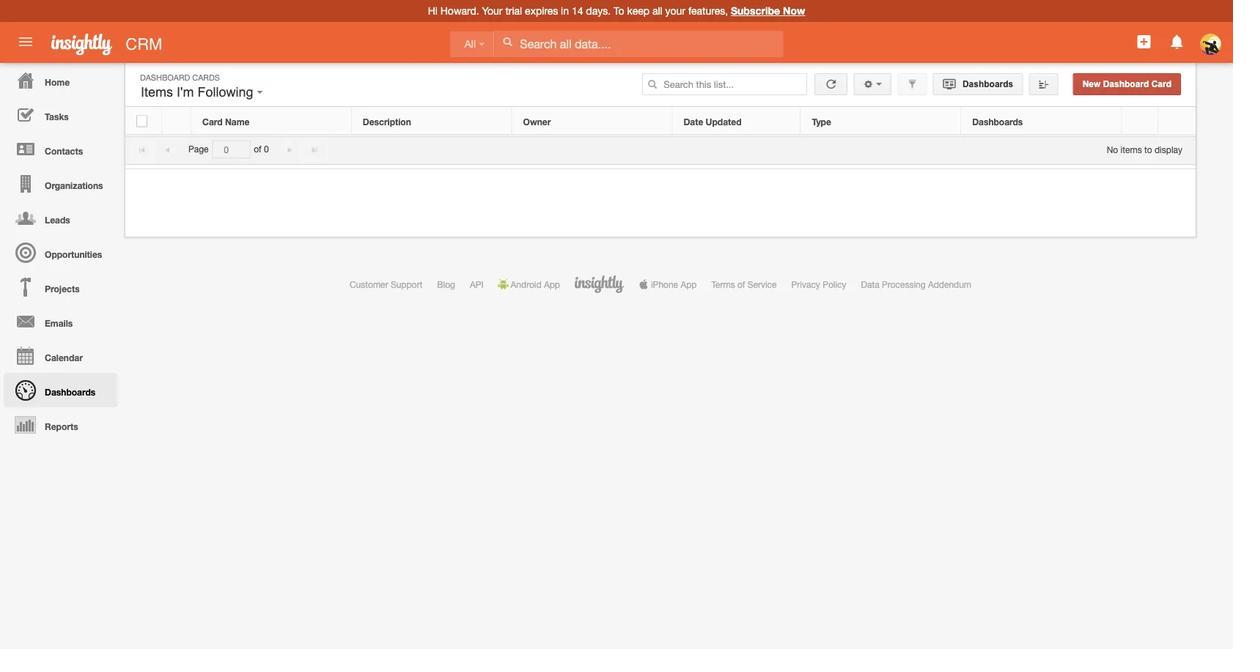 Task type: vqa. For each thing, say whether or not it's contained in the screenshot.
row containing Card Name
yes



Task type: locate. For each thing, give the bounding box(es) containing it.
emails
[[45, 318, 73, 329]]

of left 0
[[254, 144, 262, 155]]

None checkbox
[[136, 115, 147, 127]]

0 vertical spatial card
[[1152, 79, 1172, 89]]

customer support
[[350, 279, 423, 290]]

0 horizontal spatial app
[[544, 279, 560, 290]]

processing
[[882, 279, 926, 290]]

expires
[[525, 5, 558, 17]]

crm
[[126, 34, 162, 53]]

dashboard
[[140, 73, 190, 82], [1104, 79, 1149, 89]]

blog
[[437, 279, 455, 290]]

all link
[[450, 31, 494, 57]]

0 vertical spatial dashboards link
[[933, 73, 1023, 95]]

keep
[[627, 5, 650, 17]]

reports
[[45, 422, 78, 432]]

organizations link
[[4, 166, 117, 201]]

card
[[1152, 79, 1172, 89], [202, 117, 223, 127]]

data processing addendum link
[[861, 279, 972, 290]]

2 app from the left
[[681, 279, 697, 290]]

tasks link
[[4, 98, 117, 132]]

new
[[1083, 79, 1101, 89]]

terms
[[712, 279, 735, 290]]

contacts link
[[4, 132, 117, 166]]

2 vertical spatial dashboards
[[45, 387, 95, 398]]

dashboard cards
[[140, 73, 220, 82]]

1 vertical spatial dashboards link
[[4, 373, 117, 408]]

owner
[[523, 117, 551, 127]]

your
[[482, 5, 503, 17]]

0 horizontal spatial of
[[254, 144, 262, 155]]

1 horizontal spatial card
[[1152, 79, 1172, 89]]

1 horizontal spatial app
[[681, 279, 697, 290]]

android
[[511, 279, 542, 290]]

cog image
[[864, 79, 874, 89]]

of right the terms
[[738, 279, 745, 290]]

1 vertical spatial dashboards
[[973, 117, 1023, 127]]

date updated
[[684, 117, 742, 127]]

row
[[125, 108, 1195, 135]]

card down notifications image
[[1152, 79, 1172, 89]]

1 app from the left
[[544, 279, 560, 290]]

navigation containing home
[[0, 63, 117, 442]]

1 horizontal spatial dashboard
[[1104, 79, 1149, 89]]

refresh list image
[[825, 79, 838, 89]]

home
[[45, 77, 70, 87]]

new dashboard card link
[[1073, 73, 1182, 95]]

dashboards
[[960, 79, 1014, 89], [973, 117, 1023, 127], [45, 387, 95, 398]]

page
[[188, 144, 209, 155]]

terms of service link
[[712, 279, 777, 290]]

app
[[544, 279, 560, 290], [681, 279, 697, 290]]

trial
[[506, 5, 522, 17]]

dashboards inside navigation
[[45, 387, 95, 398]]

row containing card name
[[125, 108, 1195, 135]]

service
[[748, 279, 777, 290]]

dashboard up "items"
[[140, 73, 190, 82]]

privacy
[[792, 279, 821, 290]]

days.
[[586, 5, 611, 17]]

calendar link
[[4, 339, 117, 373]]

items i'm following button
[[137, 81, 267, 103]]

all
[[653, 5, 663, 17]]

new dashboard card
[[1083, 79, 1172, 89]]

iphone app link
[[639, 279, 697, 290]]

name
[[225, 117, 250, 127]]

navigation
[[0, 63, 117, 442]]

customer
[[350, 279, 388, 290]]

following
[[198, 85, 253, 100]]

dashboards link down calendar
[[4, 373, 117, 408]]

description
[[363, 117, 411, 127]]

1 horizontal spatial of
[[738, 279, 745, 290]]

1 vertical spatial card
[[202, 117, 223, 127]]

0
[[264, 144, 269, 155]]

calendar
[[45, 353, 83, 363]]

app right iphone at the right of the page
[[681, 279, 697, 290]]

dashboard right new
[[1104, 79, 1149, 89]]

contacts
[[45, 146, 83, 156]]

data processing addendum
[[861, 279, 972, 290]]

your
[[666, 5, 686, 17]]

white image
[[503, 37, 513, 47]]

0 horizontal spatial dashboard
[[140, 73, 190, 82]]

terms of service
[[712, 279, 777, 290]]

0 vertical spatial dashboards
[[960, 79, 1014, 89]]

0 vertical spatial of
[[254, 144, 262, 155]]

1 horizontal spatial dashboards link
[[933, 73, 1023, 95]]

date
[[684, 117, 704, 127]]

of
[[254, 144, 262, 155], [738, 279, 745, 290]]

app right android
[[544, 279, 560, 290]]

dashboards link
[[933, 73, 1023, 95], [4, 373, 117, 408]]

card left name
[[202, 117, 223, 127]]

1 vertical spatial of
[[738, 279, 745, 290]]

app for iphone app
[[681, 279, 697, 290]]

dashboards link left show sidebar icon
[[933, 73, 1023, 95]]



Task type: describe. For each thing, give the bounding box(es) containing it.
leads
[[45, 215, 70, 225]]

no items to display
[[1107, 144, 1183, 155]]

policy
[[823, 279, 847, 290]]

cards
[[192, 73, 220, 82]]

addendum
[[928, 279, 972, 290]]

of 0
[[254, 144, 269, 155]]

items
[[1121, 144, 1142, 155]]

hi howard. your trial expires in 14 days. to keep all your features, subscribe now
[[428, 5, 806, 17]]

features,
[[689, 5, 728, 17]]

reports link
[[4, 408, 117, 442]]

opportunities
[[45, 249, 102, 260]]

opportunities link
[[4, 235, 117, 270]]

updated
[[706, 117, 742, 127]]

organizations
[[45, 180, 103, 191]]

i'm
[[177, 85, 194, 100]]

privacy policy link
[[792, 279, 847, 290]]

leads link
[[4, 201, 117, 235]]

items
[[141, 85, 173, 100]]

api link
[[470, 279, 484, 290]]

dashboards inside row
[[973, 117, 1023, 127]]

android app link
[[498, 279, 560, 290]]

0 horizontal spatial dashboards link
[[4, 373, 117, 408]]

14
[[572, 5, 583, 17]]

show sidebar image
[[1039, 79, 1049, 89]]

data
[[861, 279, 880, 290]]

hi
[[428, 5, 438, 17]]

projects
[[45, 284, 80, 294]]

0 horizontal spatial card
[[202, 117, 223, 127]]

blog link
[[437, 279, 455, 290]]

Search all data.... text field
[[495, 31, 784, 57]]

notifications image
[[1169, 33, 1186, 51]]

show list view filters image
[[907, 79, 918, 89]]

iphone
[[651, 279, 678, 290]]

home link
[[4, 63, 117, 98]]

emails link
[[4, 304, 117, 339]]

tasks
[[45, 111, 69, 122]]

type
[[812, 117, 832, 127]]

privacy policy
[[792, 279, 847, 290]]

search image
[[648, 79, 658, 89]]

display
[[1155, 144, 1183, 155]]

howard.
[[441, 5, 479, 17]]

subscribe now link
[[731, 5, 806, 17]]

support
[[391, 279, 423, 290]]

in
[[561, 5, 569, 17]]

card name
[[202, 117, 250, 127]]

android app
[[511, 279, 560, 290]]

now
[[783, 5, 806, 17]]

Search this list... text field
[[643, 73, 808, 95]]

subscribe
[[731, 5, 780, 17]]

items i'm following
[[141, 85, 257, 100]]

app for android app
[[544, 279, 560, 290]]

to
[[1145, 144, 1153, 155]]

iphone app
[[651, 279, 697, 290]]

projects link
[[4, 270, 117, 304]]

no
[[1107, 144, 1119, 155]]

api
[[470, 279, 484, 290]]

customer support link
[[350, 279, 423, 290]]

to
[[614, 5, 624, 17]]

all
[[465, 38, 476, 50]]



